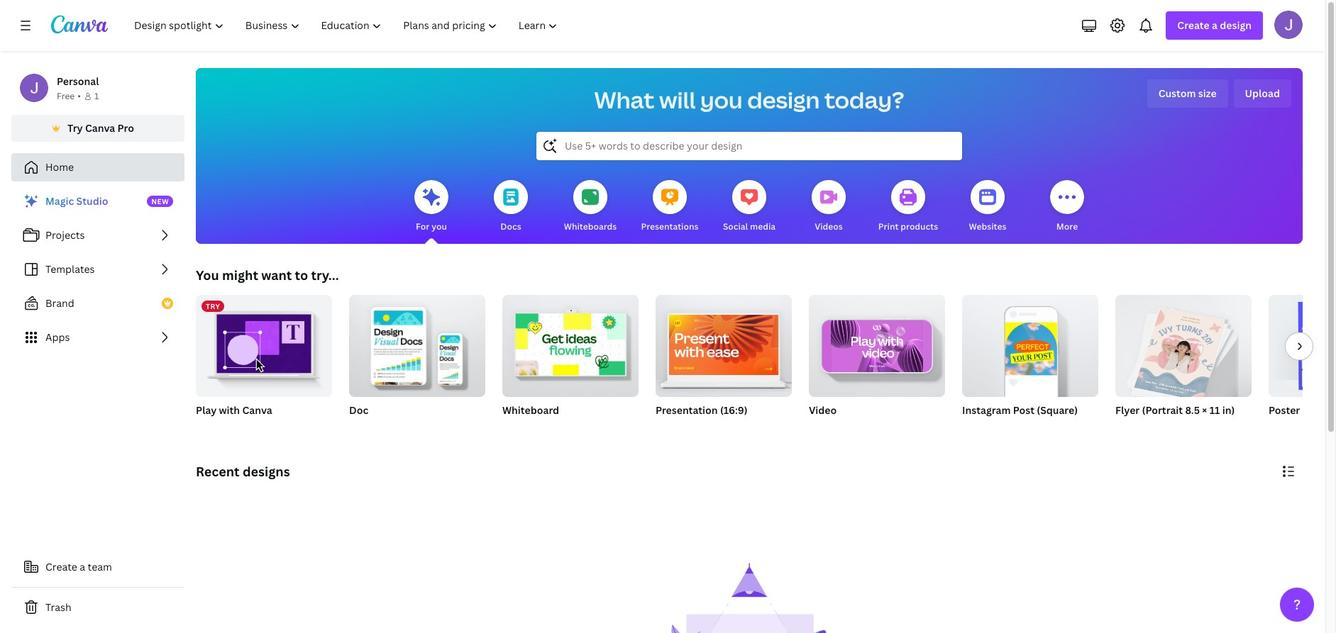 Task type: vqa. For each thing, say whether or not it's contained in the screenshot.
Create folder button
no



Task type: describe. For each thing, give the bounding box(es) containing it.
try...
[[311, 267, 339, 284]]

videos
[[815, 221, 843, 233]]

will
[[659, 84, 696, 115]]

websites
[[969, 221, 1007, 233]]

home link
[[11, 153, 185, 182]]

instagram post (square)
[[963, 404, 1078, 417]]

doc
[[349, 404, 369, 417]]

post
[[1013, 404, 1035, 417]]

print products button
[[879, 170, 938, 244]]

presentation
[[656, 404, 718, 417]]

design inside dropdown button
[[1220, 18, 1252, 32]]

new
[[151, 197, 169, 207]]

recent
[[196, 464, 240, 481]]

whiteboards
[[564, 221, 617, 233]]

(16:9)
[[720, 404, 748, 417]]

designs
[[243, 464, 290, 481]]

group for doc
[[349, 290, 486, 397]]

projects
[[45, 229, 85, 242]]

with
[[219, 404, 240, 417]]

poster
[[1269, 404, 1301, 417]]

social media
[[723, 221, 776, 233]]

apps
[[45, 331, 70, 344]]

more
[[1057, 221, 1078, 233]]

group for whiteboard
[[503, 290, 639, 397]]

video group
[[809, 290, 945, 436]]

for you
[[416, 221, 447, 233]]

apps link
[[11, 324, 185, 352]]

list containing magic studio
[[11, 187, 185, 352]]

home
[[45, 160, 74, 174]]

whiteboard group
[[503, 290, 639, 436]]

magic
[[45, 194, 74, 208]]

create a team button
[[11, 554, 185, 582]]

recent designs
[[196, 464, 290, 481]]

group for presentation (16:9)
[[656, 290, 792, 397]]

team
[[88, 561, 112, 574]]

you might want to try...
[[196, 267, 339, 284]]

social
[[723, 221, 748, 233]]

studio
[[76, 194, 108, 208]]

1
[[94, 90, 99, 102]]

trash link
[[11, 594, 185, 623]]

create for create a design
[[1178, 18, 1210, 32]]

today?
[[825, 84, 905, 115]]

for
[[416, 221, 430, 233]]

websites button
[[969, 170, 1007, 244]]

trash
[[45, 601, 71, 615]]

2 × from the left
[[1320, 404, 1325, 417]]

what will you design today?
[[595, 84, 905, 115]]

play
[[196, 404, 217, 417]]

instagram post (square) group
[[963, 290, 1099, 436]]

flyer
[[1116, 404, 1140, 417]]

(portrait
[[1142, 404, 1183, 417]]

print products
[[879, 221, 938, 233]]

docs
[[501, 221, 521, 233]]

custom size button
[[1147, 79, 1228, 108]]

try canva pro button
[[11, 115, 185, 142]]

group for flyer (portrait 8.5 × 11 in)
[[1116, 290, 1252, 402]]

custom
[[1159, 87, 1196, 100]]

doc group
[[349, 290, 486, 436]]

video
[[809, 404, 837, 417]]

upload
[[1245, 87, 1280, 100]]

projects link
[[11, 221, 185, 250]]

free
[[57, 90, 75, 102]]

instagram
[[963, 404, 1011, 417]]

custom size
[[1159, 87, 1217, 100]]

presentation (16:9)
[[656, 404, 748, 417]]

whiteboard
[[503, 404, 559, 417]]

a for design
[[1212, 18, 1218, 32]]

try for try
[[206, 302, 220, 312]]

play with canva group
[[196, 295, 332, 419]]

for you button
[[415, 170, 449, 244]]

a for team
[[80, 561, 85, 574]]



Task type: locate. For each thing, give the bounding box(es) containing it.
create for create a team
[[45, 561, 77, 574]]

8.5
[[1186, 404, 1200, 417]]

try down the •
[[67, 121, 83, 135]]

print
[[879, 221, 899, 233]]

you right will
[[701, 84, 743, 115]]

1 vertical spatial you
[[432, 221, 447, 233]]

design left jacob simon image
[[1220, 18, 1252, 32]]

× left 24
[[1320, 404, 1325, 417]]

1 vertical spatial a
[[80, 561, 85, 574]]

1 vertical spatial canva
[[242, 404, 272, 417]]

try
[[67, 121, 83, 135], [206, 302, 220, 312]]

0 vertical spatial try
[[67, 121, 83, 135]]

1 horizontal spatial try
[[206, 302, 220, 312]]

you
[[196, 267, 219, 284]]

you inside for you button
[[432, 221, 447, 233]]

try down the you
[[206, 302, 220, 312]]

videos button
[[812, 170, 846, 244]]

you
[[701, 84, 743, 115], [432, 221, 447, 233]]

0 vertical spatial canva
[[85, 121, 115, 135]]

a up size
[[1212, 18, 1218, 32]]

1 horizontal spatial you
[[701, 84, 743, 115]]

to
[[295, 267, 308, 284]]

create left team at the bottom left of page
[[45, 561, 77, 574]]

0 vertical spatial you
[[701, 84, 743, 115]]

might
[[222, 267, 258, 284]]

0 horizontal spatial design
[[748, 84, 820, 115]]

canva inside group
[[242, 404, 272, 417]]

in)
[[1223, 404, 1235, 417]]

brand link
[[11, 290, 185, 318]]

media
[[750, 221, 776, 233]]

jacob simon image
[[1275, 11, 1303, 39]]

1 horizontal spatial create
[[1178, 18, 1210, 32]]

want
[[261, 267, 292, 284]]

(18
[[1303, 404, 1318, 417]]

what
[[595, 84, 655, 115]]

0 vertical spatial a
[[1212, 18, 1218, 32]]

1 vertical spatial design
[[748, 84, 820, 115]]

× left 11
[[1203, 404, 1208, 417]]

more button
[[1051, 170, 1085, 244]]

templates link
[[11, 256, 185, 284]]

(square)
[[1037, 404, 1078, 417]]

1 horizontal spatial canva
[[242, 404, 272, 417]]

personal
[[57, 75, 99, 88]]

magic studio
[[45, 194, 108, 208]]

create inside button
[[45, 561, 77, 574]]

Search search field
[[565, 133, 934, 160]]

brand
[[45, 297, 74, 310]]

24
[[1327, 404, 1337, 417]]

docs button
[[494, 170, 528, 244]]

group
[[349, 290, 486, 397], [503, 290, 639, 397], [656, 290, 792, 397], [809, 290, 945, 397], [963, 290, 1099, 397], [1116, 290, 1252, 402], [1269, 295, 1337, 397]]

1 × from the left
[[1203, 404, 1208, 417]]

pro
[[118, 121, 134, 135]]

a inside button
[[80, 561, 85, 574]]

0 horizontal spatial try
[[67, 121, 83, 135]]

try inside play with canva group
[[206, 302, 220, 312]]

create
[[1178, 18, 1210, 32], [45, 561, 77, 574]]

1 horizontal spatial ×
[[1320, 404, 1325, 417]]

group for video
[[809, 290, 945, 397]]

0 horizontal spatial canva
[[85, 121, 115, 135]]

upload button
[[1234, 79, 1292, 108]]

a
[[1212, 18, 1218, 32], [80, 561, 85, 574]]

group for instagram post (square)
[[963, 290, 1099, 397]]

list
[[11, 187, 185, 352]]

try canva pro
[[67, 121, 134, 135]]

products
[[901, 221, 938, 233]]

templates
[[45, 263, 95, 276]]

0 vertical spatial create
[[1178, 18, 1210, 32]]

play with canva
[[196, 404, 272, 417]]

canva inside button
[[85, 121, 115, 135]]

1 vertical spatial create
[[45, 561, 77, 574]]

1 vertical spatial try
[[206, 302, 220, 312]]

None search field
[[537, 132, 963, 160]]

11
[[1210, 404, 1221, 417]]

×
[[1203, 404, 1208, 417], [1320, 404, 1325, 417]]

flyer (portrait 8.5 × 11 in) group
[[1116, 290, 1252, 436]]

•
[[78, 90, 81, 102]]

whiteboards button
[[564, 170, 617, 244]]

create up custom size
[[1178, 18, 1210, 32]]

free •
[[57, 90, 81, 102]]

0 vertical spatial design
[[1220, 18, 1252, 32]]

poster (18 × 24
[[1269, 404, 1337, 417]]

canva right the with on the left bottom
[[242, 404, 272, 417]]

size
[[1199, 87, 1217, 100]]

0 horizontal spatial ×
[[1203, 404, 1208, 417]]

flyer (portrait 8.5 × 11 in)
[[1116, 404, 1235, 417]]

0 horizontal spatial a
[[80, 561, 85, 574]]

try for try canva pro
[[67, 121, 83, 135]]

0 horizontal spatial create
[[45, 561, 77, 574]]

a left team at the bottom left of page
[[80, 561, 85, 574]]

canva
[[85, 121, 115, 135], [242, 404, 272, 417]]

1 horizontal spatial a
[[1212, 18, 1218, 32]]

presentation (16:9) group
[[656, 290, 792, 436]]

create a design
[[1178, 18, 1252, 32]]

a inside dropdown button
[[1212, 18, 1218, 32]]

create a team
[[45, 561, 112, 574]]

create inside dropdown button
[[1178, 18, 1210, 32]]

0 horizontal spatial you
[[432, 221, 447, 233]]

presentations
[[641, 221, 699, 233]]

poster (18 × 24 in portrait) group
[[1269, 295, 1337, 436]]

you right for
[[432, 221, 447, 233]]

top level navigation element
[[125, 11, 570, 40]]

social media button
[[723, 170, 776, 244]]

design
[[1220, 18, 1252, 32], [748, 84, 820, 115]]

design up "search" search box
[[748, 84, 820, 115]]

canva left 'pro'
[[85, 121, 115, 135]]

1 horizontal spatial design
[[1220, 18, 1252, 32]]

presentations button
[[641, 170, 699, 244]]

create a design button
[[1166, 11, 1263, 40]]

try inside button
[[67, 121, 83, 135]]



